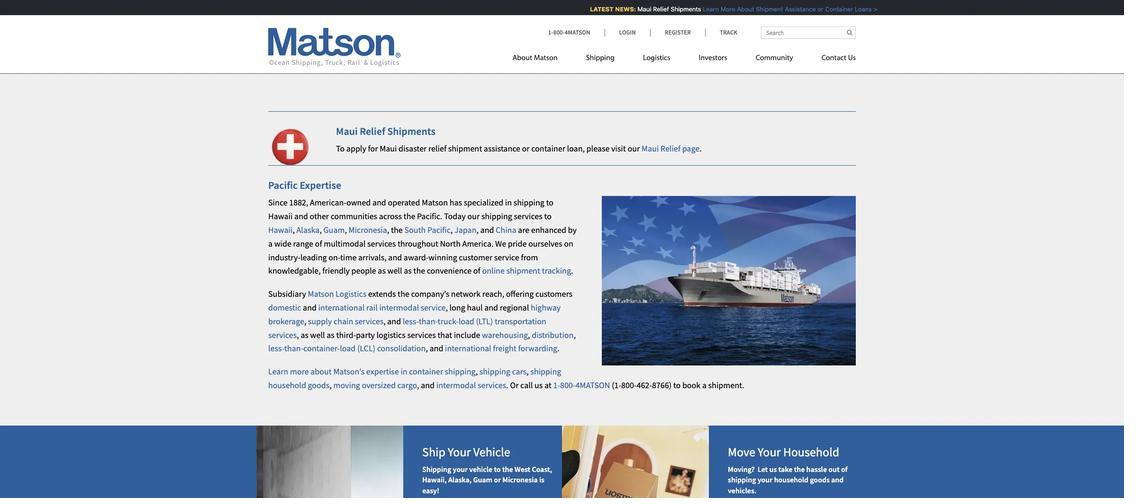 Task type: vqa. For each thing, say whether or not it's contained in the screenshot.
leftmost provides
no



Task type: describe. For each thing, give the bounding box(es) containing it.
shipping link
[[572, 50, 629, 69]]

1 horizontal spatial intermodal
[[436, 380, 476, 391]]

about inside top menu navigation
[[513, 55, 532, 62]]

guam inside shipping your vehicle to the west coast, hawaii, alaska, guam or micronesia is easy!
[[473, 476, 492, 485]]

arrivals,
[[358, 252, 387, 263]]

brokerage
[[268, 316, 304, 327]]

china-california express (ccx) image
[[745, 7, 854, 21]]

moving?  let us take the hassle out of shipping your household goods and vehicles.
[[728, 465, 848, 496]]

oversized
[[362, 380, 396, 391]]

household inside 'moving?  let us take the hassle out of shipping your household goods and vehicles.'
[[774, 476, 809, 485]]

hawaii link
[[268, 225, 293, 236]]

book
[[682, 380, 701, 391]]

goods inside 'moving?  let us take the hassle out of shipping your household goods and vehicles.'
[[810, 476, 830, 485]]

micronesia inside shipping your vehicle to the west coast, hawaii, alaska, guam or micronesia is easy!
[[502, 476, 538, 485]]

household
[[783, 444, 839, 460]]

service inside subsidiary matson logistics extends the company's network reach, offering customers domestic and international rail intermodal service , long haul and regional
[[421, 302, 446, 313]]

friendly
[[322, 266, 350, 276]]

register
[[665, 28, 691, 36]]

auckland image
[[485, 8, 494, 18]]

1 vertical spatial shipment
[[506, 266, 540, 276]]

online
[[482, 266, 505, 276]]

blue matson logo with ocean, shipping, truck, rail and logistics written beneath it. image
[[268, 28, 401, 67]]

shipping up "intermodal services" link
[[445, 366, 476, 377]]

8766)
[[652, 380, 672, 391]]

disaster
[[399, 143, 427, 154]]

assistance
[[484, 143, 520, 154]]

please
[[587, 143, 610, 154]]

1 vertical spatial in
[[401, 366, 407, 377]]

more
[[290, 366, 309, 377]]

services down rail
[[355, 316, 384, 327]]

the down 'across'
[[391, 225, 403, 236]]

since
[[268, 197, 288, 208]]

west
[[515, 465, 530, 474]]

800- left 8766)
[[621, 380, 637, 391]]

0 vertical spatial about
[[733, 5, 750, 13]]

that
[[438, 330, 452, 341]]

less-than-truck-load (ltl) transportation services
[[268, 316, 546, 341]]

as down award- at the bottom of the page
[[404, 266, 412, 276]]

is
[[539, 476, 545, 485]]

1 vertical spatial a
[[702, 380, 707, 391]]

services inside are enhanced by a wide range of multimodal services throughout north america. we pride ourselves on industry-leading on-time arrivals, and award-winning customer service from knowledgable, friendly people as well as the convenience of
[[367, 238, 396, 249]]

hawaii,
[[422, 476, 447, 485]]

vehicle
[[469, 465, 492, 474]]

extends
[[368, 289, 396, 300]]

supply
[[308, 316, 332, 327]]

top menu navigation
[[513, 50, 856, 69]]

maui right for
[[380, 143, 397, 154]]

across
[[379, 211, 402, 222]]

community link
[[742, 50, 807, 69]]

owned
[[346, 197, 371, 208]]

assistance
[[780, 5, 811, 13]]

1 vertical spatial of
[[473, 266, 481, 276]]

1 vertical spatial or
[[522, 143, 530, 154]]

long
[[450, 302, 465, 313]]

visit
[[611, 143, 626, 154]]

us inside 'moving?  let us take the hassle out of shipping your household goods and vehicles.'
[[769, 465, 777, 474]]

0 horizontal spatial pacific
[[268, 179, 298, 192]]

logistics inside top menu navigation
[[643, 55, 670, 62]]

matson's
[[333, 366, 365, 377]]

(ltl)
[[476, 316, 493, 327]]

services down shipping cars link on the left
[[478, 380, 506, 391]]

cargo
[[397, 380, 417, 391]]

track link
[[705, 28, 737, 36]]

moving oversized cargo link
[[333, 380, 417, 391]]

and up 'across'
[[372, 197, 386, 208]]

1 vertical spatial learn
[[268, 366, 288, 377]]

communities
[[331, 211, 377, 222]]

call
[[520, 380, 533, 391]]

highway brokerage link
[[268, 302, 561, 327]]

the inside shipping your vehicle to the west coast, hawaii, alaska, guam or micronesia is easy!
[[502, 465, 513, 474]]

learn more about matson's expertise in container shipping link
[[268, 366, 476, 377]]

alaska-asia express (aax) image
[[749, 32, 830, 46]]

on
[[564, 238, 573, 249]]

online shipment tracking .
[[482, 266, 573, 276]]

rail
[[366, 302, 378, 313]]

south pacific express (spx) image
[[889, 7, 984, 21]]

multimodal
[[324, 238, 366, 249]]

leading
[[300, 252, 327, 263]]

your inside 'moving?  let us take the hassle out of shipping your household goods and vehicles.'
[[758, 476, 773, 485]]

goods inside shipping household goods
[[308, 380, 330, 391]]

are enhanced by a wide range of multimodal services throughout north america. we pride ourselves on industry-leading on-time arrivals, and award-winning customer service from knowledgable, friendly people as well as the convenience of
[[268, 225, 577, 276]]

ship your vehicle
[[422, 444, 510, 460]]

the inside 'moving?  let us take the hassle out of shipping your household goods and vehicles.'
[[794, 465, 805, 474]]

pacific expertise
[[268, 179, 341, 192]]

learn more about shipment assistance or container loans > link
[[698, 5, 873, 13]]

0 horizontal spatial container
[[409, 366, 443, 377]]

we
[[495, 238, 506, 249]]

china link
[[496, 225, 516, 236]]

range
[[293, 238, 313, 249]]

your inside shipping your vehicle to the west coast, hawaii, alaska, guam or micronesia is easy!
[[453, 465, 468, 474]]

japan link
[[455, 225, 477, 236]]

move
[[728, 444, 755, 460]]

consolidation
[[377, 343, 426, 354]]

alaska,
[[448, 476, 472, 485]]

freight
[[493, 343, 517, 354]]

offering
[[506, 289, 534, 300]]

matson for about
[[534, 55, 558, 62]]

maui right visit
[[642, 143, 659, 154]]

other
[[310, 211, 329, 222]]

news:
[[611, 5, 632, 13]]

0 vertical spatial us
[[535, 380, 543, 391]]

wide
[[274, 238, 291, 249]]

operated
[[388, 197, 420, 208]]

micronesia inside since 1882, american-owned and operated matson has specialized in shipping to hawaii and other communities across the pacific. today our shipping services to hawaii , alaska , guam , micronesia , the south pacific , japan , and china
[[349, 225, 387, 236]]

container
[[821, 5, 849, 13]]

china-long beach express+ (clx+) image
[[749, 17, 858, 32]]

and up america.
[[480, 225, 494, 236]]

guam link
[[323, 225, 345, 236]]

moving
[[333, 380, 360, 391]]

tracking
[[542, 266, 571, 276]]

north
[[440, 238, 461, 249]]

warehousing link
[[482, 330, 528, 341]]

, moving oversized cargo , and intermodal services . or call us at 1-800-4matson (1-800-462-8766) to book a shipment.
[[330, 380, 744, 391]]

time
[[340, 252, 357, 263]]

our inside since 1882, american-owned and operated matson has specialized in shipping to hawaii and other communities across the pacific. today our shipping services to hawaii , alaska , guam , micronesia , the south pacific , japan , and china
[[467, 211, 480, 222]]

customer
[[459, 252, 493, 263]]

load inside the less-than-truck-load (ltl) transportation services
[[459, 316, 474, 327]]

contact us link
[[807, 50, 856, 69]]

0 vertical spatial 1-800-4matson link
[[548, 28, 605, 36]]

shipping cars link
[[480, 366, 527, 377]]

today
[[444, 211, 466, 222]]

0 horizontal spatial shipments
[[387, 125, 436, 138]]

pride
[[508, 238, 527, 249]]

domestic
[[268, 302, 301, 313]]

your for move
[[758, 444, 781, 460]]

and inside 'moving?  let us take the hassle out of shipping your household goods and vehicles.'
[[831, 476, 844, 485]]

1 hawaii from the top
[[268, 211, 293, 222]]

south
[[404, 225, 426, 236]]

regional
[[500, 302, 529, 313]]

apply
[[346, 143, 366, 154]]

1 vertical spatial 4matson
[[576, 380, 610, 391]]

us
[[848, 55, 856, 62]]

0 vertical spatial 1-
[[548, 28, 553, 36]]

specialized
[[464, 197, 503, 208]]

pacific.
[[417, 211, 442, 222]]

or for shipping your vehicle to the west coast, hawaii, alaska, guam or micronesia is easy!
[[494, 476, 501, 485]]

shipping household goods
[[268, 366, 561, 391]]

and inside are enhanced by a wide range of multimodal services throughout north america. we pride ourselves on industry-leading on-time arrivals, and award-winning customer service from knowledgable, friendly people as well as the convenience of
[[388, 252, 402, 263]]

shipping inside 'moving?  let us take the hassle out of shipping your household goods and vehicles.'
[[728, 476, 756, 485]]

shipment
[[751, 5, 779, 13]]

shipping up are at the top left of the page
[[514, 197, 544, 208]]

include
[[454, 330, 480, 341]]

the inside subsidiary matson logistics extends the company's network reach, offering customers domestic and international rail intermodal service , long haul and regional
[[398, 289, 409, 300]]

international inside subsidiary matson logistics extends the company's network reach, offering customers domestic and international rail intermodal service , long haul and regional
[[318, 302, 365, 313]]



Task type: locate. For each thing, give the bounding box(es) containing it.
1 horizontal spatial our
[[628, 143, 640, 154]]

2 horizontal spatial of
[[841, 465, 848, 474]]

maui up to
[[336, 125, 358, 138]]

1 vertical spatial shipping
[[422, 465, 451, 474]]

matson inside top menu navigation
[[534, 55, 558, 62]]

services up are at the top left of the page
[[514, 211, 543, 222]]

1 horizontal spatial logistics
[[643, 55, 670, 62]]

matson for subsidiary
[[308, 289, 334, 300]]

1 vertical spatial micronesia
[[502, 476, 538, 485]]

supply chain services link
[[308, 316, 384, 327]]

household inside shipping household goods
[[268, 380, 306, 391]]

or inside shipping your vehicle to the west coast, hawaii, alaska, guam or micronesia is easy!
[[494, 476, 501, 485]]

ship
[[422, 444, 445, 460]]

container
[[531, 143, 565, 154], [409, 366, 443, 377]]

well down supply at left bottom
[[310, 330, 325, 341]]

Search search field
[[761, 27, 856, 39]]

guam inside since 1882, american-owned and operated matson has specialized in shipping to hawaii and other communities across the pacific. today our shipping services to hawaii , alaska , guam , micronesia , the south pacific , japan , and china
[[323, 225, 345, 236]]

, inside subsidiary matson logistics extends the company's network reach, offering customers domestic and international rail intermodal service , long haul and regional
[[446, 302, 448, 313]]

learn
[[698, 5, 714, 13], [268, 366, 288, 377]]

well up extends
[[387, 266, 402, 276]]

and down that
[[430, 343, 443, 354]]

less- inside , as well as third-party logistics services that include warehousing , distribution , less-than-container-load (lcl) consolidation , and international freight forwarding .
[[268, 343, 284, 354]]

in up cargo
[[401, 366, 407, 377]]

0 horizontal spatial your
[[453, 465, 468, 474]]

1 vertical spatial service
[[421, 302, 446, 313]]

hawaii up hawaii link
[[268, 211, 293, 222]]

has
[[450, 197, 462, 208]]

1 horizontal spatial pacific
[[427, 225, 451, 236]]

1 vertical spatial well
[[310, 330, 325, 341]]

1- right at
[[553, 380, 560, 391]]

0 vertical spatial goods
[[308, 380, 330, 391]]

maui right the 'news:' at the right top
[[633, 5, 647, 13]]

1 horizontal spatial us
[[769, 465, 777, 474]]

children playing with matson household shipping box. image
[[562, 426, 709, 499]]

and down reach,
[[484, 302, 498, 313]]

or down 'vehicle'
[[494, 476, 501, 485]]

services inside , as well as third-party logistics services that include warehousing , distribution , less-than-container-load (lcl) consolidation , and international freight forwarding .
[[407, 330, 436, 341]]

shipping up china link
[[481, 211, 512, 222]]

matson up supply at left bottom
[[308, 289, 334, 300]]

or left container
[[813, 5, 819, 13]]

2 vertical spatial matson
[[308, 289, 334, 300]]

enhanced
[[531, 225, 566, 236]]

service
[[494, 252, 519, 263], [421, 302, 446, 313]]

0 horizontal spatial our
[[467, 211, 480, 222]]

and up "logistics"
[[387, 316, 401, 327]]

shipment right relief
[[448, 143, 482, 154]]

your down move your household link
[[758, 476, 773, 485]]

international freight forwarding link
[[445, 343, 557, 354]]

of for moving?  let us take the hassle out of shipping your household goods and vehicles.
[[841, 465, 848, 474]]

1 vertical spatial container
[[409, 366, 443, 377]]

or
[[510, 380, 519, 391]]

1 horizontal spatial load
[[459, 316, 474, 327]]

0 horizontal spatial load
[[340, 343, 356, 354]]

0 vertical spatial of
[[315, 238, 322, 249]]

shipping up at
[[531, 366, 561, 377]]

0 horizontal spatial intermodal
[[379, 302, 419, 313]]

1-800-4matson link right at
[[553, 380, 610, 391]]

0 vertical spatial 4matson
[[565, 28, 590, 36]]

0 vertical spatial pacific
[[268, 179, 298, 192]]

0 horizontal spatial shipment
[[448, 143, 482, 154]]

matson inside since 1882, american-owned and operated matson has specialized in shipping to hawaii and other communities across the pacific. today our shipping services to hawaii , alaska , guam , micronesia , the south pacific , japan , and china
[[422, 197, 448, 208]]

1 horizontal spatial less-
[[403, 316, 419, 327]]

services inside since 1882, american-owned and operated matson has specialized in shipping to hawaii and other communities across the pacific. today our shipping services to hawaii , alaska , guam , micronesia , the south pacific , japan , and china
[[514, 211, 543, 222]]

or for latest news: maui relief shipments learn more about shipment assistance or container loans >
[[813, 5, 819, 13]]

of right out at the bottom
[[841, 465, 848, 474]]

0 vertical spatial matson
[[534, 55, 558, 62]]

as down supply at left bottom
[[301, 330, 309, 341]]

0 vertical spatial less-
[[403, 316, 419, 327]]

expertise
[[300, 179, 341, 192]]

knowledgable,
[[268, 266, 321, 276]]

logistics inside subsidiary matson logistics extends the company's network reach, offering customers domestic and international rail intermodal service , long haul and regional
[[336, 289, 367, 300]]

than- up , as well as third-party logistics services that include warehousing , distribution , less-than-container-load (lcl) consolidation , and international freight forwarding .
[[419, 316, 438, 327]]

. inside , as well as third-party logistics services that include warehousing , distribution , less-than-container-load (lcl) consolidation , and international freight forwarding .
[[557, 343, 560, 354]]

easy!
[[422, 486, 439, 496]]

1 horizontal spatial shipping
[[586, 55, 615, 62]]

0 horizontal spatial logistics
[[336, 289, 367, 300]]

ship your vehicle link
[[422, 444, 510, 460]]

1 horizontal spatial shipments
[[666, 5, 697, 13]]

less-than-container-load (lcl) consolidation link
[[268, 343, 426, 354]]

from
[[521, 252, 538, 263]]

and left award- at the bottom of the page
[[388, 252, 402, 263]]

winning
[[429, 252, 457, 263]]

the right take
[[794, 465, 805, 474]]

a inside are enhanced by a wide range of multimodal services throughout north america. we pride ourselves on industry-leading on-time arrivals, and award-winning customer service from knowledgable, friendly people as well as the convenience of
[[268, 238, 273, 249]]

relief up the 'register' link
[[649, 5, 665, 13]]

1 vertical spatial goods
[[810, 476, 830, 485]]

0 vertical spatial container
[[531, 143, 565, 154]]

intermodal inside subsidiary matson logistics extends the company's network reach, offering customers domestic and international rail intermodal service , long haul and regional
[[379, 302, 419, 313]]

international inside , as well as third-party logistics services that include warehousing , distribution , less-than-container-load (lcl) consolidation , and international freight forwarding .
[[445, 343, 491, 354]]

0 vertical spatial micronesia
[[349, 225, 387, 236]]

matson inside subsidiary matson logistics extends the company's network reach, offering customers domestic and international rail intermodal service , long haul and regional
[[308, 289, 334, 300]]

well inside , as well as third-party logistics services that include warehousing , distribution , less-than-container-load (lcl) consolidation , and international freight forwarding .
[[310, 330, 325, 341]]

1 vertical spatial household
[[774, 476, 809, 485]]

services up arrivals, at bottom
[[367, 238, 396, 249]]

and right cargo
[[421, 380, 435, 391]]

shipments up disaster
[[387, 125, 436, 138]]

0 horizontal spatial us
[[535, 380, 543, 391]]

1- up about matson link
[[548, 28, 553, 36]]

logistics link
[[629, 50, 685, 69]]

your up alaska,
[[453, 465, 468, 474]]

1 vertical spatial shipments
[[387, 125, 436, 138]]

micronesia down west
[[502, 476, 538, 485]]

matson_routemap.jpg image
[[107, 0, 1017, 68]]

shipment
[[448, 143, 482, 154], [506, 266, 540, 276]]

learn more about matson's expertise in container shipping , shipping cars ,
[[268, 366, 531, 377]]

shipping for shipping your vehicle to the west coast, hawaii, alaska, guam or micronesia is easy!
[[422, 465, 451, 474]]

intermodal services link
[[436, 380, 506, 391]]

shipping up or
[[480, 366, 510, 377]]

loan,
[[567, 143, 585, 154]]

to apply for maui disaster relief shipment assistance or container loan, please visit our maui relief page .
[[336, 143, 702, 154]]

hassle
[[806, 465, 827, 474]]

container-
[[303, 343, 340, 354]]

login link
[[605, 28, 650, 36]]

1 horizontal spatial goods
[[810, 476, 830, 485]]

a right book in the right bottom of the page
[[702, 380, 707, 391]]

0 vertical spatial a
[[268, 238, 273, 249]]

customers
[[535, 289, 573, 300]]

shipping down login link
[[586, 55, 615, 62]]

of up leading
[[315, 238, 322, 249]]

less- down subsidiary matson logistics extends the company's network reach, offering customers domestic and international rail intermodal service , long haul and regional
[[403, 316, 419, 327]]

(1-
[[612, 380, 621, 391]]

domestic link
[[268, 302, 301, 313]]

are
[[518, 225, 529, 236]]

1 horizontal spatial a
[[702, 380, 707, 391]]

less- inside the less-than-truck-load (ltl) transportation services
[[403, 316, 419, 327]]

0 horizontal spatial well
[[310, 330, 325, 341]]

1 horizontal spatial of
[[473, 266, 481, 276]]

throughout
[[398, 238, 438, 249]]

0 vertical spatial load
[[459, 316, 474, 327]]

truck-
[[438, 316, 459, 327]]

1 horizontal spatial learn
[[698, 5, 714, 13]]

forwarding
[[518, 343, 557, 354]]

shipment.
[[708, 380, 744, 391]]

1 vertical spatial us
[[769, 465, 777, 474]]

pacific down pacific.
[[427, 225, 451, 236]]

less- down brokerage
[[268, 343, 284, 354]]

china-long beach express (clx) image
[[745, 0, 849, 7]]

car ready to be transported on matson ship. image
[[256, 426, 403, 499]]

load up include
[[459, 316, 474, 327]]

1 vertical spatial your
[[758, 476, 773, 485]]

800- right at
[[560, 380, 576, 391]]

matson up pacific.
[[422, 197, 448, 208]]

0 vertical spatial hawaii
[[268, 211, 293, 222]]

0 horizontal spatial your
[[448, 444, 471, 460]]

award-
[[404, 252, 429, 263]]

0 horizontal spatial service
[[421, 302, 446, 313]]

pacific inside since 1882, american-owned and operated matson has specialized in shipping to hawaii and other communities across the pacific. today our shipping services to hawaii , alaska , guam , micronesia , the south pacific , japan , and china
[[427, 225, 451, 236]]

1 horizontal spatial your
[[758, 476, 773, 485]]

shipments up the register
[[666, 5, 697, 13]]

or right assistance
[[522, 143, 530, 154]]

1 vertical spatial international
[[445, 343, 491, 354]]

our up the japan link
[[467, 211, 480, 222]]

in inside since 1882, american-owned and operated matson has specialized in shipping to hawaii and other communities across the pacific. today our shipping services to hawaii , alaska , guam , micronesia , the south pacific , japan , and china
[[505, 197, 512, 208]]

goods down about
[[308, 380, 330, 391]]

warehousing
[[482, 330, 528, 341]]

0 horizontal spatial international
[[318, 302, 365, 313]]

0 vertical spatial intermodal
[[379, 302, 419, 313]]

pacific up since
[[268, 179, 298, 192]]

your
[[453, 465, 468, 474], [758, 476, 773, 485]]

logistics up rail
[[336, 289, 367, 300]]

0 horizontal spatial learn
[[268, 366, 288, 377]]

0 horizontal spatial a
[[268, 238, 273, 249]]

vehicles.
[[728, 486, 757, 496]]

462-
[[637, 380, 652, 391]]

0 horizontal spatial guam
[[323, 225, 345, 236]]

logistics
[[377, 330, 406, 341]]

as left 'third-'
[[327, 330, 335, 341]]

0 horizontal spatial household
[[268, 380, 306, 391]]

services inside the less-than-truck-load (ltl) transportation services
[[268, 330, 297, 341]]

load inside , as well as third-party logistics services that include warehousing , distribution , less-than-container-load (lcl) consolidation , and international freight forwarding .
[[340, 343, 356, 354]]

and up supply at left bottom
[[303, 302, 317, 313]]

1 horizontal spatial household
[[774, 476, 809, 485]]

micronesia link
[[349, 225, 387, 236]]

by
[[568, 225, 577, 236]]

household down more
[[268, 380, 306, 391]]

and down 1882,
[[294, 211, 308, 222]]

>
[[869, 5, 873, 13]]

loans
[[850, 5, 867, 13]]

1 vertical spatial about
[[513, 55, 532, 62]]

the inside are enhanced by a wide range of multimodal services throughout north america. we pride ourselves on industry-leading on-time arrivals, and award-winning customer service from knowledgable, friendly people as well as the convenience of
[[413, 266, 425, 276]]

transportation
[[495, 316, 546, 327]]

subsidiary matson logistics extends the company's network reach, offering customers domestic and international rail intermodal service , long haul and regional
[[268, 289, 573, 313]]

micronesia
[[349, 225, 387, 236], [502, 476, 538, 485]]

1 horizontal spatial well
[[387, 266, 402, 276]]

0 horizontal spatial about
[[513, 55, 532, 62]]

0 vertical spatial guam
[[323, 225, 345, 236]]

matson
[[534, 55, 558, 62], [422, 197, 448, 208], [308, 289, 334, 300]]

more
[[716, 5, 731, 13]]

1 vertical spatial load
[[340, 343, 356, 354]]

shipping household goods link
[[268, 366, 561, 391]]

0 vertical spatial household
[[268, 380, 306, 391]]

1 horizontal spatial than-
[[419, 316, 438, 327]]

shipping up vehicles.
[[728, 476, 756, 485]]

0 vertical spatial shipping
[[586, 55, 615, 62]]

container left loan,
[[531, 143, 565, 154]]

load down 'third-'
[[340, 343, 356, 354]]

1 your from the left
[[448, 444, 471, 460]]

a left wide
[[268, 238, 273, 249]]

shipping inside top menu navigation
[[586, 55, 615, 62]]

services down highway brokerage link
[[407, 330, 436, 341]]

highway brokerage
[[268, 302, 561, 327]]

us left take
[[769, 465, 777, 474]]

shipping inside shipping your vehicle to the west coast, hawaii, alaska, guam or micronesia is easy!
[[422, 465, 451, 474]]

1 vertical spatial our
[[467, 211, 480, 222]]

learn left more
[[268, 366, 288, 377]]

guam up "multimodal"
[[323, 225, 345, 236]]

of for are enhanced by a wide range of multimodal services throughout north america. we pride ourselves on industry-leading on-time arrivals, and award-winning customer service from knowledgable, friendly people as well as the convenience of
[[315, 238, 322, 249]]

matson logistics link
[[308, 289, 367, 300]]

1 horizontal spatial about
[[733, 5, 750, 13]]

0 vertical spatial international
[[318, 302, 365, 313]]

2 horizontal spatial matson
[[534, 55, 558, 62]]

0 vertical spatial in
[[505, 197, 512, 208]]

4matson down the latest
[[565, 28, 590, 36]]

1 vertical spatial logistics
[[336, 289, 367, 300]]

shipment down from
[[506, 266, 540, 276]]

1 horizontal spatial or
[[522, 143, 530, 154]]

container up cargo
[[409, 366, 443, 377]]

international down include
[[445, 343, 491, 354]]

chain
[[334, 316, 353, 327]]

than- inside , as well as third-party logistics services that include warehousing , distribution , less-than-container-load (lcl) consolidation , and international freight forwarding .
[[284, 343, 303, 354]]

1 vertical spatial 1-
[[553, 380, 560, 391]]

south pacific service image
[[889, 21, 960, 36]]

the left west
[[502, 465, 513, 474]]

matson down 1-800-4matson on the top of the page
[[534, 55, 558, 62]]

reach,
[[482, 289, 504, 300]]

distribution
[[532, 330, 574, 341]]

2 vertical spatial or
[[494, 476, 501, 485]]

people
[[351, 266, 376, 276]]

than- inside the less-than-truck-load (ltl) transportation services
[[419, 316, 438, 327]]

our right visit
[[628, 143, 640, 154]]

1 horizontal spatial service
[[494, 252, 519, 263]]

800- up about matson link
[[553, 28, 565, 36]]

0 vertical spatial your
[[453, 465, 468, 474]]

the right extends
[[398, 289, 409, 300]]

shipping
[[514, 197, 544, 208], [481, 211, 512, 222], [445, 366, 476, 377], [480, 366, 510, 377], [531, 366, 561, 377], [728, 476, 756, 485]]

None search field
[[761, 27, 856, 39]]

1-800-4matson link down the latest
[[548, 28, 605, 36]]

to inside shipping your vehicle to the west coast, hawaii, alaska, guam or micronesia is easy!
[[494, 465, 501, 474]]

2 your from the left
[[758, 444, 781, 460]]

service inside are enhanced by a wide range of multimodal services throughout north america. we pride ourselves on industry-leading on-time arrivals, and award-winning customer service from knowledgable, friendly people as well as the convenience of
[[494, 252, 519, 263]]

your for ship
[[448, 444, 471, 460]]

1-800-4matson
[[548, 28, 590, 36]]

0 horizontal spatial than-
[[284, 343, 303, 354]]

well inside are enhanced by a wide range of multimodal services throughout north america. we pride ourselves on industry-leading on-time arrivals, and award-winning customer service from knowledgable, friendly people as well as the convenience of
[[387, 266, 402, 276]]

american-
[[310, 197, 346, 208]]

on-
[[329, 252, 340, 263]]

of inside 'moving?  let us take the hassle out of shipping your household goods and vehicles.'
[[841, 465, 848, 474]]

relief up for
[[360, 125, 385, 138]]

1 vertical spatial 1-800-4matson link
[[553, 380, 610, 391]]

1 horizontal spatial international
[[445, 343, 491, 354]]

0 vertical spatial than-
[[419, 316, 438, 327]]

vehicle
[[473, 444, 510, 460]]

matson ship loaded with containers arriving honolulu with imposed american flag in the background. image
[[602, 196, 856, 366]]

1 horizontal spatial container
[[531, 143, 565, 154]]

1 horizontal spatial micronesia
[[502, 476, 538, 485]]

0 vertical spatial service
[[494, 252, 519, 263]]

learn left 'more'
[[698, 5, 714, 13]]

login
[[619, 28, 636, 36]]

0 horizontal spatial goods
[[308, 380, 330, 391]]

move your household
[[728, 444, 839, 460]]

0 vertical spatial learn
[[698, 5, 714, 13]]

your right ship
[[448, 444, 471, 460]]

service down we
[[494, 252, 519, 263]]

logistics down the 'register' link
[[643, 55, 670, 62]]

guam down the vehicle on the bottom left
[[473, 476, 492, 485]]

shipping up "hawaii,"
[[422, 465, 451, 474]]

2 hawaii from the top
[[268, 225, 293, 236]]

distribution link
[[532, 330, 574, 341]]

0 horizontal spatial shipping
[[422, 465, 451, 474]]

household down take
[[774, 476, 809, 485]]

4matson left (1-
[[576, 380, 610, 391]]

hawaii up wide
[[268, 225, 293, 236]]

1 vertical spatial than-
[[284, 343, 303, 354]]

1 vertical spatial less-
[[268, 343, 284, 354]]

in right specialized
[[505, 197, 512, 208]]

1 vertical spatial relief
[[360, 125, 385, 138]]

and down out at the bottom
[[831, 476, 844, 485]]

1 horizontal spatial in
[[505, 197, 512, 208]]

register link
[[650, 28, 705, 36]]

about matson
[[513, 55, 558, 62]]

about
[[311, 366, 332, 377]]

the down operated
[[404, 211, 415, 222]]

services
[[514, 211, 543, 222], [367, 238, 396, 249], [355, 316, 384, 327], [268, 330, 297, 341], [407, 330, 436, 341], [478, 380, 506, 391]]

us left at
[[535, 380, 543, 391]]

the down award- at the bottom of the page
[[413, 266, 425, 276]]

shipping for shipping
[[586, 55, 615, 62]]

as down arrivals, at bottom
[[378, 266, 386, 276]]

maui relief shipments
[[336, 125, 436, 138]]

search image
[[847, 29, 853, 36]]

0 vertical spatial shipment
[[448, 143, 482, 154]]

shipping inside shipping household goods
[[531, 366, 561, 377]]

red circle with white cross in the middle image
[[268, 125, 312, 169]]

and inside , as well as third-party logistics services that include warehousing , distribution , less-than-container-load (lcl) consolidation , and international freight forwarding .
[[430, 343, 443, 354]]

micronesia down communities at the left of the page
[[349, 225, 387, 236]]

1 vertical spatial hawaii
[[268, 225, 293, 236]]

goods down hassle
[[810, 476, 830, 485]]

0 vertical spatial relief
[[649, 5, 665, 13]]

than- up more
[[284, 343, 303, 354]]

2 vertical spatial relief
[[661, 143, 681, 154]]

international up chain at the bottom left of the page
[[318, 302, 365, 313]]



